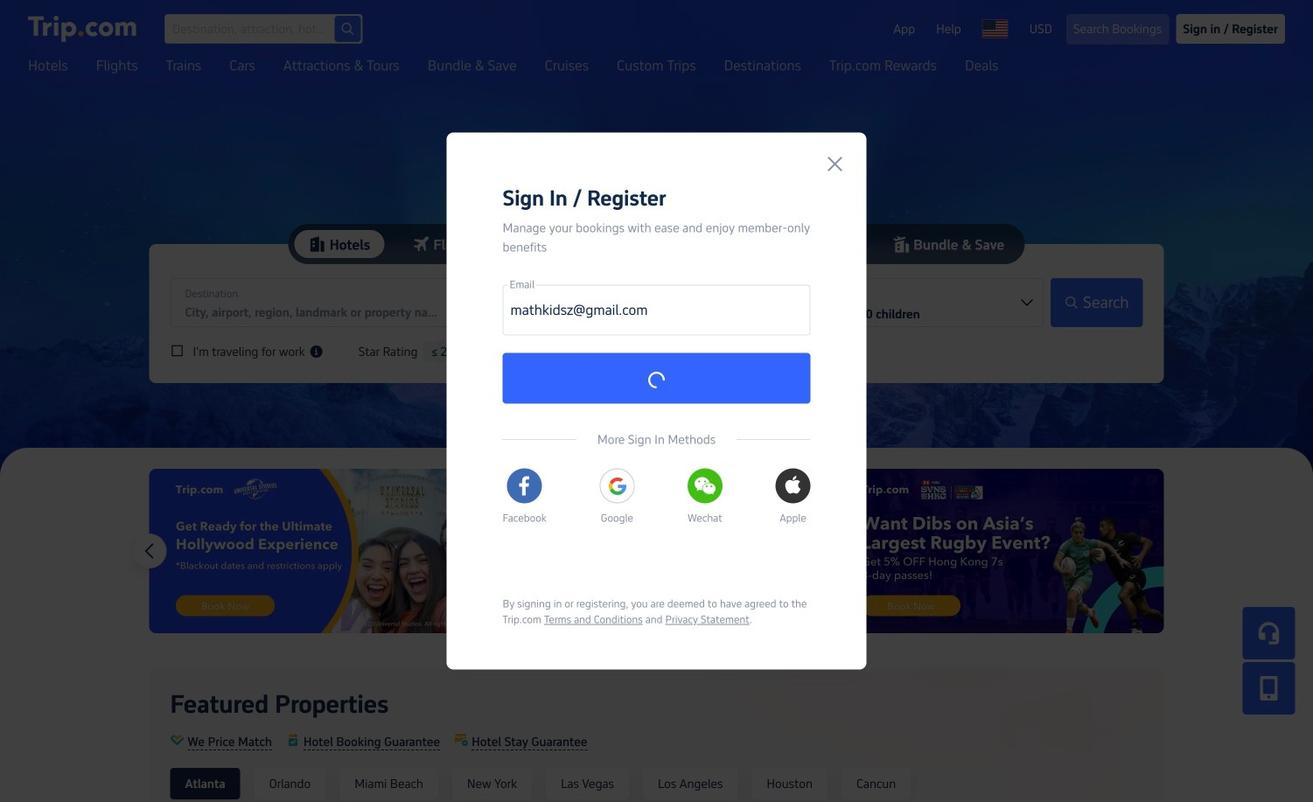 Task type: describe. For each thing, give the bounding box(es) containing it.
1 ic_new_star_line image from the left
[[500, 343, 512, 361]]

2 icon image from the left
[[286, 733, 300, 747]]

Destination, attraction, hotel, etc field
[[165, 15, 336, 43]]

service chat image
[[1257, 621, 1282, 646]]

hk7s 2024 early bird tickets image
[[835, 469, 1165, 634]]

ic_new_info image
[[309, 341, 323, 362]]

a journey you've never imagined image
[[492, 469, 821, 634]]

City, airport, region, landmark or property name text field
[[185, 279, 439, 325]]

search image
[[335, 16, 361, 42]]



Task type: locate. For each thing, give the bounding box(es) containing it.
1 icon image from the left
[[170, 733, 184, 747]]

universal studios hollywood image
[[149, 469, 478, 634]]

1 horizontal spatial ic_new_star_line image
[[553, 343, 565, 361]]

2 horizontal spatial icon image
[[454, 733, 468, 747]]

1 horizontal spatial icon image
[[286, 733, 300, 747]]

2 horizontal spatial ic_new_star_line image
[[606, 343, 619, 361]]

2 ic_new_star_line image from the left
[[553, 343, 565, 361]]

ic_new_search_line image
[[1065, 296, 1079, 310]]

3 icon image from the left
[[454, 733, 468, 747]]

icon image
[[170, 733, 184, 747], [286, 733, 300, 747], [454, 733, 468, 747]]

checkbox image
[[170, 344, 184, 358]]

app image
[[1257, 677, 1282, 701]]

ic_new_star_line image
[[500, 343, 512, 361], [553, 343, 565, 361], [606, 343, 619, 361]]

None text field
[[479, 279, 572, 326], [642, 279, 736, 326], [479, 279, 572, 326], [642, 279, 736, 326]]

0 horizontal spatial icon image
[[170, 733, 184, 747]]

3 ic_new_star_line image from the left
[[606, 343, 619, 361]]

0 horizontal spatial ic_new_star_line image
[[500, 343, 512, 361]]

Please enter an email address text field
[[511, 300, 800, 321]]



Task type: vqa. For each thing, say whether or not it's contained in the screenshot.
icon to the left
yes



